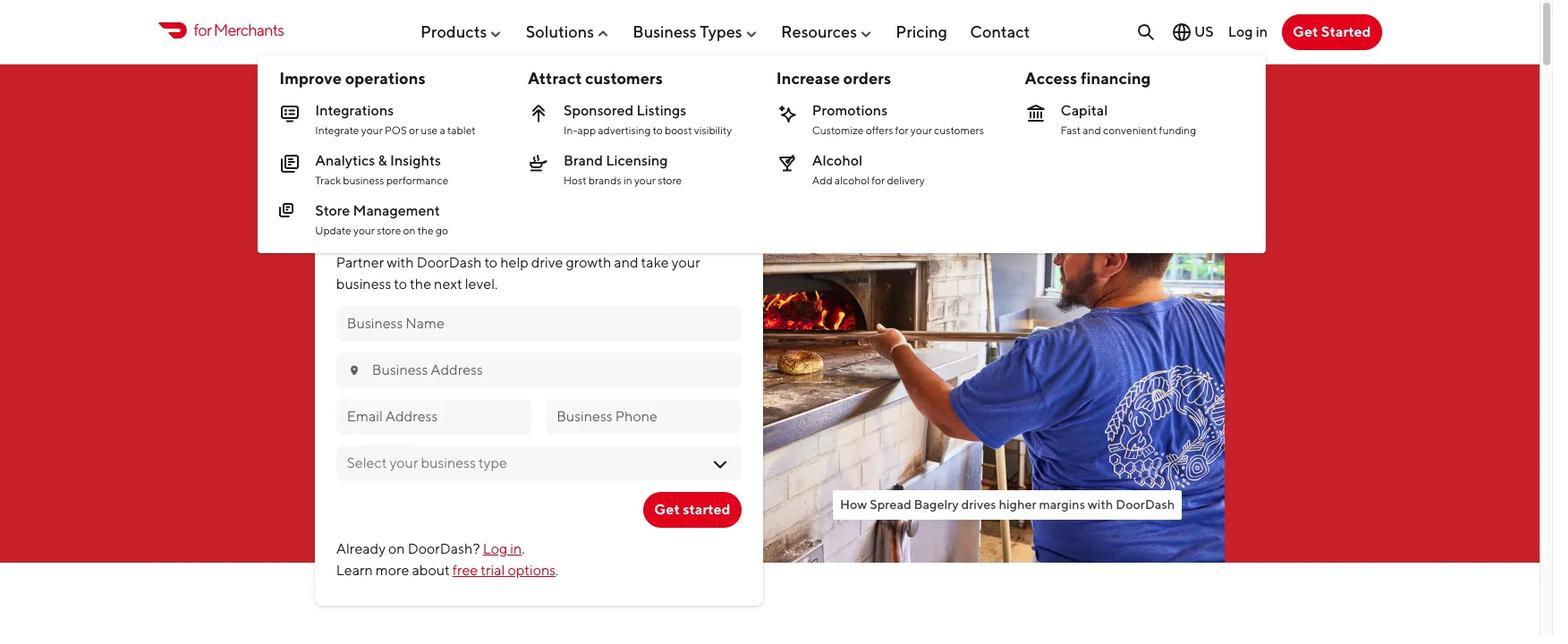 Task type: locate. For each thing, give the bounding box(es) containing it.
for merchants
[[194, 21, 284, 40]]

log in
[[1228, 23, 1268, 40]]

business
[[343, 174, 384, 187], [336, 275, 391, 292]]

and left take
[[614, 254, 638, 271]]

listings
[[637, 102, 687, 119]]

insights
[[390, 152, 441, 169]]

help
[[500, 254, 529, 271]]

attract
[[528, 69, 582, 88]]

for merchants link
[[158, 18, 284, 42]]

store down management
[[377, 224, 401, 237]]

1 vertical spatial get
[[654, 501, 680, 518]]

offers
[[866, 124, 893, 137]]

with
[[315, 122, 388, 164], [387, 254, 414, 271], [1088, 497, 1113, 512]]

alcohol
[[835, 174, 870, 187]]

1 horizontal spatial and
[[1083, 124, 1101, 137]]

get left started
[[654, 501, 680, 518]]

1 vertical spatial store
[[377, 224, 401, 237]]

0 vertical spatial .
[[522, 540, 525, 557]]

0 horizontal spatial and
[[614, 254, 638, 271]]

get
[[1293, 23, 1319, 40], [654, 501, 680, 518]]

analytics & insights track business performance
[[315, 152, 449, 187]]

1 vertical spatial more
[[376, 562, 409, 579]]

for right alcohol
[[872, 174, 885, 187]]

0 horizontal spatial in
[[510, 540, 522, 557]]

more
[[441, 80, 527, 122], [376, 562, 409, 579]]

drives
[[961, 497, 996, 512]]

increase
[[777, 69, 840, 88]]

pricing
[[896, 22, 948, 41]]

0 vertical spatial doordash
[[396, 122, 562, 164]]

products link
[[421, 15, 503, 48]]

2 vertical spatial with
[[1088, 497, 1113, 512]]

business down analytics
[[343, 174, 384, 187]]

learn
[[336, 562, 373, 579]]

0 vertical spatial with
[[315, 122, 388, 164]]

your left pos
[[361, 124, 383, 137]]

doordash?
[[408, 540, 480, 557]]

0 horizontal spatial get
[[654, 501, 680, 518]]

0 vertical spatial in
[[1256, 23, 1268, 40]]

1 horizontal spatial store
[[658, 174, 682, 187]]

contact
[[970, 22, 1030, 41]]

solutions
[[526, 22, 594, 41]]

on
[[403, 224, 416, 237], [388, 540, 405, 557]]

visibility
[[694, 124, 732, 137]]

already on doordash? log in . learn more about free trial options .
[[336, 540, 559, 579]]

0 horizontal spatial log in link
[[483, 540, 522, 557]]

on down management
[[403, 224, 416, 237]]

trial
[[481, 562, 505, 579]]

1 vertical spatial .
[[556, 562, 559, 579]]

improve operations
[[279, 69, 426, 88]]

1 vertical spatial with
[[387, 254, 414, 271]]

0 vertical spatial on
[[403, 224, 416, 237]]

customers
[[585, 69, 663, 88], [934, 124, 984, 137]]

how
[[840, 497, 867, 512]]

your inside integrations integrate your pos or use a tablet
[[361, 124, 383, 137]]

0% commissions for up to 30 days
[[336, 218, 644, 241]]

1 vertical spatial customers
[[934, 124, 984, 137]]

. right trial at the left of the page
[[556, 562, 559, 579]]

in
[[1256, 23, 1268, 40], [624, 174, 632, 187], [510, 540, 522, 557]]

1 horizontal spatial customers
[[934, 124, 984, 137]]

2 vertical spatial doordash
[[1116, 497, 1175, 512]]

2 horizontal spatial in
[[1256, 23, 1268, 40]]

store inside 'brand licensing host brands in your store'
[[658, 174, 682, 187]]

unlock
[[315, 80, 433, 122]]

alcohol line image
[[777, 153, 798, 175]]

1 horizontal spatial in
[[624, 174, 632, 187]]

money bank image
[[1025, 103, 1047, 124]]

business inside partner with doordash to help drive growth and take your business to the next level.
[[336, 275, 391, 292]]

sponsored
[[564, 102, 634, 119]]

for left merchants
[[194, 21, 211, 40]]

management
[[353, 202, 440, 219]]

in for brand licensing host brands in your store
[[624, 174, 632, 187]]

the inside partner with doordash to help drive growth and take your business to the next level.
[[410, 275, 431, 292]]

dashboard line image
[[279, 153, 301, 175]]

1 vertical spatial the
[[410, 275, 431, 292]]

1 vertical spatial on
[[388, 540, 405, 557]]

business inside analytics & insights track business performance
[[343, 174, 384, 187]]

1 vertical spatial doordash
[[417, 254, 482, 271]]

Business Phone text field
[[557, 407, 731, 427]]

0 vertical spatial and
[[1083, 124, 1101, 137]]

0 vertical spatial get
[[1293, 23, 1319, 40]]

arrow double up image
[[528, 103, 549, 124]]

Business Address text field
[[372, 360, 731, 380]]

customers left money bank image
[[934, 124, 984, 137]]

log in link
[[1228, 23, 1268, 40], [483, 540, 522, 557]]

for right the offers
[[895, 124, 909, 137]]

0 horizontal spatial log
[[483, 540, 508, 557]]

1 vertical spatial log
[[483, 540, 508, 557]]

doordash
[[396, 122, 562, 164], [417, 254, 482, 271], [1116, 497, 1175, 512]]

0 vertical spatial store
[[658, 174, 682, 187]]

1 vertical spatial log in link
[[483, 540, 522, 557]]

0 horizontal spatial more
[[376, 562, 409, 579]]

in up free trial options link at the bottom of page
[[510, 540, 522, 557]]

customers up sponsored
[[585, 69, 663, 88]]

pos
[[385, 124, 407, 137]]

your right update
[[353, 224, 375, 237]]

started
[[1321, 23, 1371, 40]]

the left next
[[410, 275, 431, 292]]

free
[[453, 562, 478, 579]]

Business Name text field
[[347, 314, 731, 334]]

Email Address email field
[[347, 407, 521, 427]]

2 vertical spatial in
[[510, 540, 522, 557]]

0 vertical spatial log
[[1228, 23, 1253, 40]]

to
[[653, 124, 663, 137], [550, 218, 569, 241], [484, 254, 498, 271], [394, 275, 407, 292]]

1 vertical spatial business
[[336, 275, 391, 292]]

on inside store management update your store on the go
[[403, 224, 416, 237]]

spread bagelry image
[[685, 79, 1225, 562]]

a
[[440, 124, 445, 137]]

alcohol
[[812, 152, 863, 169]]

business types
[[633, 22, 742, 41]]

on right already
[[388, 540, 405, 557]]

1 vertical spatial in
[[624, 174, 632, 187]]

store
[[658, 174, 682, 187], [377, 224, 401, 237]]

fast
[[1061, 124, 1081, 137]]

log up trial at the left of the page
[[483, 540, 508, 557]]

log in link up free trial options link at the bottom of page
[[483, 540, 522, 557]]

capital fast and convenient funding
[[1061, 102, 1197, 137]]

app
[[578, 124, 596, 137]]

store inside store management update your store on the go
[[377, 224, 401, 237]]

the left go
[[418, 224, 434, 237]]

your down licensing
[[634, 174, 656, 187]]

cooking line image
[[528, 153, 549, 175]]

tablet
[[447, 124, 476, 137]]

0 horizontal spatial store
[[377, 224, 401, 237]]

use
[[421, 124, 438, 137]]

get started button
[[1282, 14, 1382, 50]]

more inside unlock more profits with doordash
[[441, 80, 527, 122]]

with right margins
[[1088, 497, 1113, 512]]

. up options
[[522, 540, 525, 557]]

types
[[700, 22, 742, 41]]

in inside "already on doordash? log in . learn more about free trial options ."
[[510, 540, 522, 557]]

0 vertical spatial the
[[418, 224, 434, 237]]

1 horizontal spatial get
[[1293, 23, 1319, 40]]

your right take
[[672, 254, 700, 271]]

with down integrations
[[315, 122, 388, 164]]

with right partner
[[387, 254, 414, 271]]

how spread bagelry drives higher margins with doordash link
[[833, 490, 1182, 519]]

more right learn
[[376, 562, 409, 579]]

0 vertical spatial more
[[441, 80, 527, 122]]

free trial options link
[[453, 562, 556, 579]]

1 horizontal spatial log in link
[[1228, 23, 1268, 40]]

your right the offers
[[911, 124, 932, 137]]

get for get started
[[1293, 23, 1319, 40]]

store management update your store on the go
[[315, 202, 448, 237]]

0 horizontal spatial customers
[[585, 69, 663, 88]]

1 horizontal spatial more
[[441, 80, 527, 122]]

and down the capital
[[1083, 124, 1101, 137]]

.
[[522, 540, 525, 557], [556, 562, 559, 579]]

log right us
[[1228, 23, 1253, 40]]

log in link right us
[[1228, 23, 1268, 40]]

0 vertical spatial business
[[343, 174, 384, 187]]

in inside 'brand licensing host brands in your store'
[[624, 174, 632, 187]]

promotions customize offers for your customers
[[812, 102, 984, 137]]

commissions
[[370, 218, 488, 241]]

and inside partner with doordash to help drive growth and take your business to the next level.
[[614, 254, 638, 271]]

0 vertical spatial log in link
[[1228, 23, 1268, 40]]

bagelry
[[914, 497, 959, 512]]

update
[[315, 224, 351, 237]]

in down licensing
[[624, 174, 632, 187]]

1 horizontal spatial .
[[556, 562, 559, 579]]

your
[[361, 124, 383, 137], [911, 124, 932, 137], [634, 174, 656, 187], [353, 224, 375, 237], [672, 254, 700, 271]]

to down listings
[[653, 124, 663, 137]]

store down licensing
[[658, 174, 682, 187]]

get left 'started'
[[1293, 23, 1319, 40]]

1 vertical spatial and
[[614, 254, 638, 271]]

more up the tablet on the left of page
[[441, 80, 527, 122]]

your inside 'brand licensing host brands in your store'
[[634, 174, 656, 187]]

&
[[378, 152, 387, 169]]

1 horizontal spatial log
[[1228, 23, 1253, 40]]

in right us
[[1256, 23, 1268, 40]]

for inside the promotions customize offers for your customers
[[895, 124, 909, 137]]

level.
[[465, 275, 498, 292]]

business down partner
[[336, 275, 391, 292]]



Task type: describe. For each thing, give the bounding box(es) containing it.
contact link
[[970, 15, 1030, 48]]

delivery
[[887, 174, 925, 187]]

or
[[409, 124, 419, 137]]

margins
[[1039, 497, 1085, 512]]

get for get started
[[654, 501, 680, 518]]

started
[[683, 501, 731, 518]]

solutions link
[[526, 15, 610, 48]]

business types link
[[633, 15, 759, 48]]

and inside capital fast and convenient funding
[[1083, 124, 1101, 137]]

add
[[812, 174, 833, 187]]

already
[[336, 540, 386, 557]]

0 vertical spatial customers
[[585, 69, 663, 88]]

about
[[412, 562, 450, 579]]

higher
[[999, 497, 1037, 512]]

30
[[573, 218, 598, 241]]

promo line image
[[777, 103, 798, 124]]

boost
[[665, 124, 692, 137]]

customers inside the promotions customize offers for your customers
[[934, 124, 984, 137]]

to left next
[[394, 275, 407, 292]]

operations
[[345, 69, 426, 88]]

licensing
[[606, 152, 668, 169]]

take
[[641, 254, 669, 271]]

access
[[1025, 69, 1078, 88]]

with inside partner with doordash to help drive growth and take your business to the next level.
[[387, 254, 414, 271]]

next
[[434, 275, 462, 292]]

to inside sponsored listings in-app advertising to boost visibility
[[653, 124, 663, 137]]

track
[[315, 174, 341, 187]]

attract customers
[[528, 69, 663, 88]]

get started button
[[644, 492, 741, 528]]

on inside "already on doordash? log in . learn more about free trial options ."
[[388, 540, 405, 557]]

0 horizontal spatial .
[[522, 540, 525, 557]]

integrate
[[315, 124, 359, 137]]

doordash inside unlock more profits with doordash
[[396, 122, 562, 164]]

go
[[436, 224, 448, 237]]

brand
[[564, 152, 603, 169]]

drive
[[531, 254, 563, 271]]

how spread bagelry drives higher margins with doordash
[[840, 497, 1175, 512]]

partner
[[336, 254, 384, 271]]

menu edit line image
[[279, 203, 301, 225]]

get started
[[1293, 23, 1371, 40]]

for inside the alcohol add alcohol for delivery
[[872, 174, 885, 187]]

products
[[421, 22, 487, 41]]

to left help
[[484, 254, 498, 271]]

growth
[[566, 254, 611, 271]]

your inside store management update your store on the go
[[353, 224, 375, 237]]

log inside "already on doordash? log in . learn more about free trial options ."
[[483, 540, 508, 557]]

unlock more profits with doordash
[[315, 80, 644, 164]]

in-
[[564, 124, 578, 137]]

your inside the promotions customize offers for your customers
[[911, 124, 932, 137]]

brand licensing host brands in your store
[[564, 152, 682, 187]]

with inside unlock more profits with doordash
[[315, 122, 388, 164]]

convenient
[[1103, 124, 1157, 137]]

resources
[[781, 22, 857, 41]]

for left up
[[492, 218, 518, 241]]

get started
[[654, 501, 731, 518]]

promotions
[[812, 102, 888, 119]]

brands
[[589, 174, 622, 187]]

merchants
[[214, 21, 284, 40]]

business
[[633, 22, 697, 41]]

up
[[522, 218, 546, 241]]

improve
[[279, 69, 342, 88]]

to right up
[[550, 218, 569, 241]]

spread
[[870, 497, 912, 512]]

advertising
[[598, 124, 651, 137]]

resources link
[[781, 15, 873, 48]]

customize
[[812, 124, 864, 137]]

performance
[[386, 174, 449, 187]]

alcohol add alcohol for delivery
[[812, 152, 925, 187]]

access financing
[[1025, 69, 1151, 88]]

increase orders
[[777, 69, 891, 88]]

in for already on doordash? log in . learn more about free trial options .
[[510, 540, 522, 557]]

financing
[[1081, 69, 1151, 88]]

doordash inside partner with doordash to help drive growth and take your business to the next level.
[[417, 254, 482, 271]]

pricing link
[[896, 15, 948, 48]]

location pin image
[[347, 363, 361, 377]]

analytics
[[315, 152, 375, 169]]

more inside "already on doordash? log in . learn more about free trial options ."
[[376, 562, 409, 579]]

sponsored listings in-app advertising to boost visibility
[[564, 102, 732, 137]]

your inside partner with doordash to help drive growth and take your business to the next level.
[[672, 254, 700, 271]]

partner with doordash to help drive growth and take your business to the next level.
[[336, 254, 700, 292]]

us
[[1195, 23, 1214, 40]]

profits
[[534, 80, 644, 122]]

store
[[315, 202, 350, 219]]

orders
[[843, 69, 891, 88]]

device pos line image
[[279, 103, 301, 124]]

integrations
[[315, 102, 394, 119]]

funding
[[1159, 124, 1197, 137]]

integrations integrate your pos or use a tablet
[[315, 102, 476, 137]]

the inside store management update your store on the go
[[418, 224, 434, 237]]

globe line image
[[1171, 21, 1193, 43]]



Task type: vqa. For each thing, say whether or not it's contained in the screenshot.
the bottom manage
no



